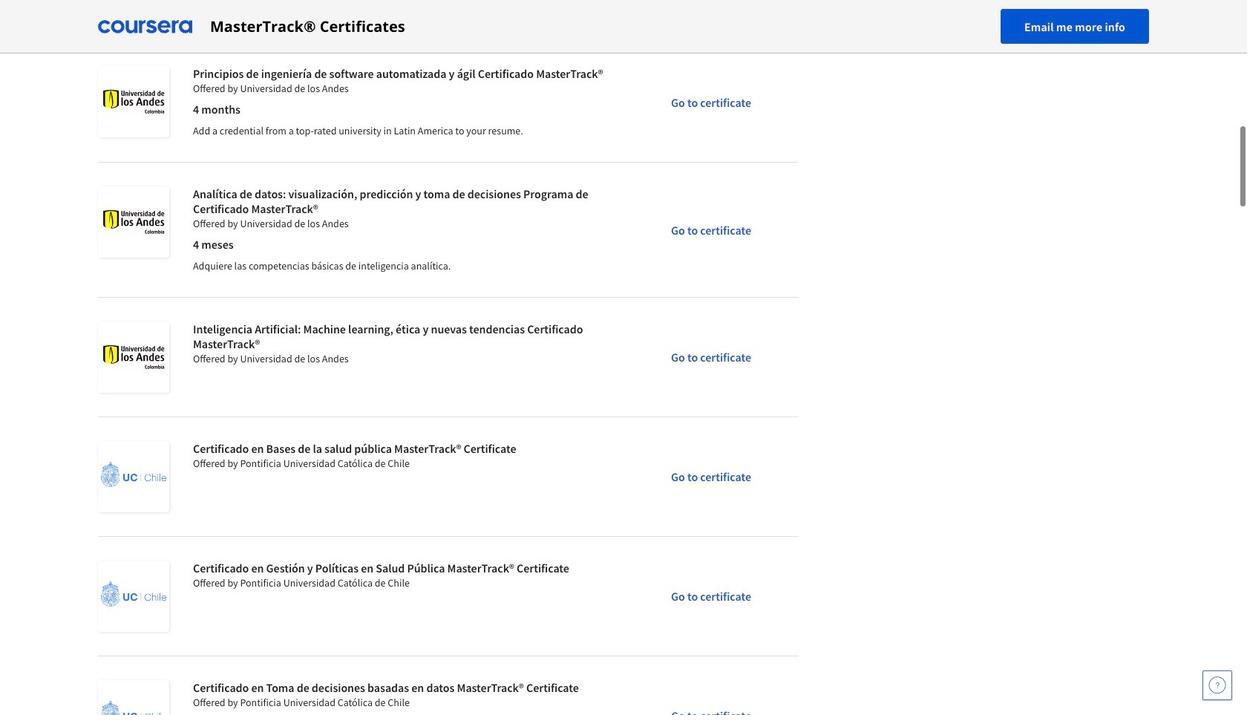 Task type: locate. For each thing, give the bounding box(es) containing it.
coursera image
[[98, 14, 192, 38]]

universidad de los andes image
[[98, 66, 169, 137], [98, 186, 169, 258], [98, 322, 169, 393]]

pontificia universidad católica de chile image
[[98, 441, 169, 512], [98, 561, 169, 632]]

3 universidad de los andes image from the top
[[98, 322, 169, 393]]

1 vertical spatial pontificia universidad católica de chile image
[[98, 561, 169, 632]]

help center image
[[1209, 677, 1227, 694]]

1 vertical spatial universidad de los andes image
[[98, 186, 169, 258]]

1 pontificia universidad católica de chile image from the top
[[98, 441, 169, 512]]

2 universidad de los andes image from the top
[[98, 186, 169, 258]]

0 vertical spatial pontificia universidad católica de chile image
[[98, 441, 169, 512]]

0 vertical spatial universidad de los andes image
[[98, 66, 169, 137]]

2 vertical spatial universidad de los andes image
[[98, 322, 169, 393]]



Task type: describe. For each thing, give the bounding box(es) containing it.
2 pontificia universidad católica de chile image from the top
[[98, 561, 169, 632]]

1 universidad de los andes image from the top
[[98, 66, 169, 137]]



Task type: vqa. For each thing, say whether or not it's contained in the screenshot.
THE HELP CENTER Icon
yes



